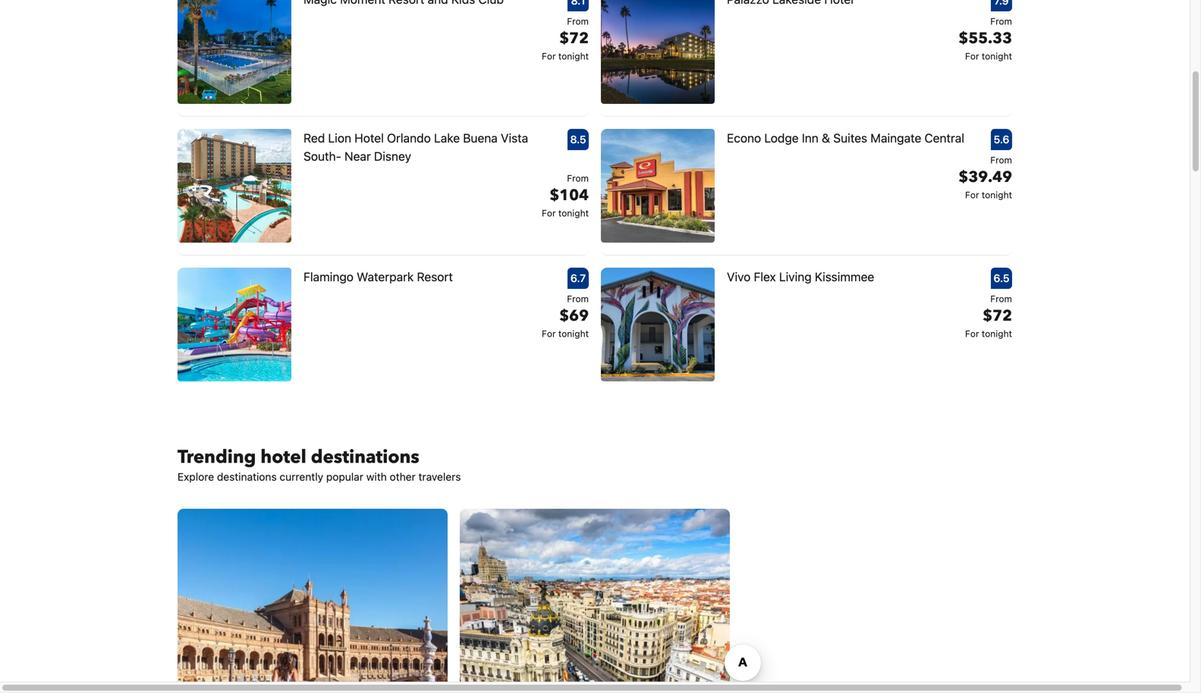 Task type: locate. For each thing, give the bounding box(es) containing it.
kissimmee
[[815, 270, 875, 284]]

explore
[[178, 471, 214, 484]]

vivo
[[727, 270, 751, 284]]

$104
[[550, 185, 589, 206]]

for inside from $39.49 for tonight
[[966, 190, 980, 201]]

from $72 for tonight down scored 6.5 element
[[966, 294, 1013, 339]]

from for vivo flex living kissimmee
[[991, 294, 1013, 305]]

tonight for flamingo waterpark resort
[[559, 329, 589, 339]]

magic moment resort and kids club image
[[178, 0, 292, 104]]

for
[[542, 51, 556, 62], [966, 51, 980, 62], [966, 190, 980, 201], [542, 208, 556, 219], [542, 329, 556, 339], [966, 329, 980, 339]]

seville, spain image
[[178, 509, 448, 694]]

for inside from $69 for tonight
[[542, 329, 556, 339]]

from $39.49 for tonight
[[959, 155, 1013, 201]]

from inside from $104 for tonight
[[567, 173, 589, 184]]

&
[[822, 131, 831, 145]]

scored 8.1 element
[[568, 0, 589, 11]]

for for econo lodge inn & suites maingate central
[[966, 190, 980, 201]]

from up $104
[[567, 173, 589, 184]]

from for econo lodge inn & suites maingate central
[[991, 155, 1013, 166]]

1 horizontal spatial $72
[[983, 306, 1013, 327]]

from $72 for tonight down the scored 8.1 element
[[542, 16, 589, 62]]

from $72 for tonight for scored 6.5 element
[[966, 294, 1013, 339]]

from $55.33 for tonight
[[959, 16, 1013, 62]]

waterpark
[[357, 270, 414, 284]]

tonight down the scored 8.1 element
[[559, 51, 589, 62]]

near
[[345, 149, 371, 164]]

$72 down scored 6.5 element
[[983, 306, 1013, 327]]

from $104 for tonight
[[542, 173, 589, 219]]

tonight down $104
[[559, 208, 589, 219]]

lodge
[[765, 131, 799, 145]]

flamingo
[[304, 270, 354, 284]]

popular
[[326, 471, 364, 484]]

8.5
[[570, 133, 586, 146]]

0 vertical spatial $72
[[560, 28, 589, 49]]

tonight
[[559, 51, 589, 62], [982, 51, 1013, 62], [982, 190, 1013, 201], [559, 208, 589, 219], [559, 329, 589, 339], [982, 329, 1013, 339]]

tonight for vivo flex living kissimmee
[[982, 329, 1013, 339]]

0 horizontal spatial from $72 for tonight
[[542, 16, 589, 62]]

tonight down scored 6.5 element
[[982, 329, 1013, 339]]

tonight inside from $69 for tonight
[[559, 329, 589, 339]]

other
[[390, 471, 416, 484]]

flex
[[754, 270, 776, 284]]

tonight down $69
[[559, 329, 589, 339]]

0 horizontal spatial $72
[[560, 28, 589, 49]]

1 vertical spatial $72
[[983, 306, 1013, 327]]

$39.49
[[959, 167, 1013, 188]]

from inside from $69 for tonight
[[567, 294, 589, 305]]

travelers
[[419, 471, 461, 484]]

scored 5.6 element
[[991, 129, 1013, 150]]

from down scored 7.9 element at the top right
[[991, 16, 1013, 27]]

for for flamingo waterpark resort
[[542, 329, 556, 339]]

$55.33
[[959, 28, 1013, 49]]

tonight inside from $39.49 for tonight
[[982, 190, 1013, 201]]

$72
[[560, 28, 589, 49], [983, 306, 1013, 327]]

with
[[366, 471, 387, 484]]

for inside from $104 for tonight
[[542, 208, 556, 219]]

lake
[[434, 131, 460, 145]]

flamingo waterpark resort
[[304, 270, 453, 284]]

from down "scored 5.6" element
[[991, 155, 1013, 166]]

destinations
[[311, 445, 420, 470], [217, 471, 277, 484]]

from
[[567, 16, 589, 27], [991, 16, 1013, 27], [991, 155, 1013, 166], [567, 173, 589, 184], [567, 294, 589, 305], [991, 294, 1013, 305]]

madrid, spain image
[[460, 509, 730, 694]]

from inside from $39.49 for tonight
[[991, 155, 1013, 166]]

0 vertical spatial from $72 for tonight
[[542, 16, 589, 62]]

1 vertical spatial from $72 for tonight
[[966, 294, 1013, 339]]

from up $69
[[567, 294, 589, 305]]

vivo flex living kissimmee
[[727, 270, 875, 284]]

0 vertical spatial destinations
[[311, 445, 420, 470]]

suites
[[834, 131, 868, 145]]

1 horizontal spatial from $72 for tonight
[[966, 294, 1013, 339]]

0 horizontal spatial destinations
[[217, 471, 277, 484]]

1 horizontal spatial destinations
[[311, 445, 420, 470]]

tonight for econo lodge inn & suites maingate central
[[982, 190, 1013, 201]]

scored 8.5 element
[[568, 129, 589, 150]]

vista
[[501, 131, 528, 145]]

tonight inside from $104 for tonight
[[559, 208, 589, 219]]

1 vertical spatial destinations
[[217, 471, 277, 484]]

orlando
[[387, 131, 431, 145]]

scored 7.9 element
[[991, 0, 1013, 11]]

maingate
[[871, 131, 922, 145]]

red lion hotel orlando lake buena vista south- near disney
[[304, 131, 528, 164]]

hotel
[[261, 445, 307, 470]]

$72 down the scored 8.1 element
[[560, 28, 589, 49]]

scored 6.5 element
[[991, 268, 1013, 289]]

tonight down $39.49
[[982, 190, 1013, 201]]

tonight down $55.33
[[982, 51, 1013, 62]]

tonight for red lion hotel orlando lake buena vista south- near disney
[[559, 208, 589, 219]]

destinations down trending on the left bottom of page
[[217, 471, 277, 484]]

from down scored 6.5 element
[[991, 294, 1013, 305]]

destinations up with
[[311, 445, 420, 470]]

from $72 for tonight
[[542, 16, 589, 62], [966, 294, 1013, 339]]



Task type: describe. For each thing, give the bounding box(es) containing it.
palazzo lakeside hotel image
[[601, 0, 715, 104]]

vivo flex living kissimmee link
[[727, 268, 875, 292]]

lion
[[328, 131, 351, 145]]

red
[[304, 131, 325, 145]]

$72 for the scored 8.1 element
[[560, 28, 589, 49]]

econo lodge inn & suites maingate central link
[[727, 129, 965, 153]]

from inside from $55.33 for tonight
[[991, 16, 1013, 27]]

$72 for scored 6.5 element
[[983, 306, 1013, 327]]

for for red lion hotel orlando lake buena vista south- near disney
[[542, 208, 556, 219]]

hotel
[[355, 131, 384, 145]]

currently
[[280, 471, 323, 484]]

from $72 for tonight for the scored 8.1 element
[[542, 16, 589, 62]]

from for flamingo waterpark resort
[[567, 294, 589, 305]]

inn
[[802, 131, 819, 145]]

tonight inside from $55.33 for tonight
[[982, 51, 1013, 62]]

red lion hotel orlando lake buena vista south- near disney link
[[304, 129, 556, 172]]

5.6
[[994, 133, 1010, 146]]

for inside from $55.33 for tonight
[[966, 51, 980, 62]]

6.5
[[994, 272, 1010, 285]]

for for vivo flex living kissimmee
[[966, 329, 980, 339]]

resort
[[417, 270, 453, 284]]

econo
[[727, 131, 762, 145]]

6.7
[[571, 272, 586, 285]]

trending
[[178, 445, 256, 470]]

flamingo waterpark resort image
[[178, 268, 292, 382]]

from for red lion hotel orlando lake buena vista south- near disney
[[567, 173, 589, 184]]

$69
[[560, 306, 589, 327]]

econo lodge inn & suites maingate central
[[727, 131, 965, 145]]

central
[[925, 131, 965, 145]]

red lion hotel orlando lake buena vista south- near disney image
[[178, 129, 292, 243]]

buena
[[463, 131, 498, 145]]

trending hotel destinations explore destinations currently popular with other travelers
[[178, 445, 461, 484]]

econo lodge inn & suites maingate central image
[[601, 129, 715, 243]]

scored 6.7 element
[[568, 268, 589, 289]]

flamingo waterpark resort link
[[304, 268, 453, 292]]

disney
[[374, 149, 411, 164]]

from $69 for tonight
[[542, 294, 589, 339]]

south-
[[304, 149, 342, 164]]

from down the scored 8.1 element
[[567, 16, 589, 27]]

living
[[780, 270, 812, 284]]

vivo flex living kissimmee image
[[601, 268, 715, 382]]



Task type: vqa. For each thing, say whether or not it's contained in the screenshot.
the tonight corresponding to Econo Lodge Inn & Suites Maingate Central
yes



